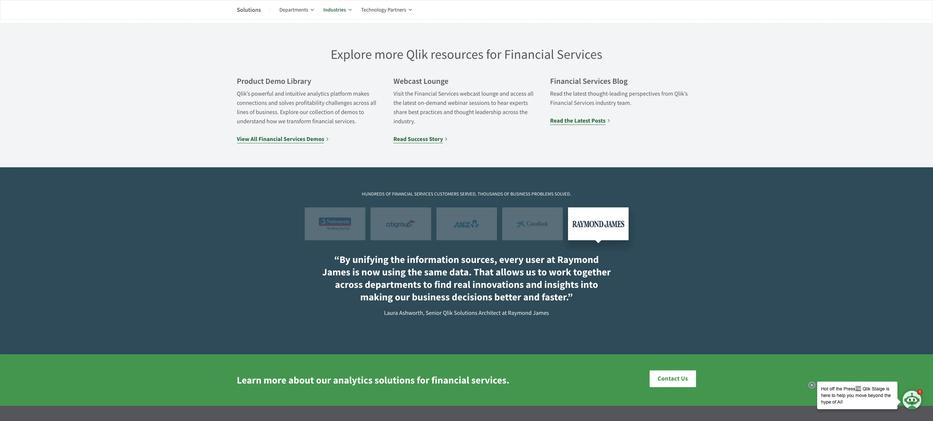 Task type: vqa. For each thing, say whether or not it's contained in the screenshot.


Task type: locate. For each thing, give the bounding box(es) containing it.
qlik right senior
[[443, 310, 453, 317]]

now
[[361, 266, 380, 279]]

1 horizontal spatial of
[[504, 191, 510, 197]]

profitability
[[296, 99, 325, 107]]

our right about
[[316, 374, 331, 387]]

partners
[[388, 7, 406, 13]]

0 horizontal spatial financial
[[312, 118, 334, 125]]

senior
[[426, 310, 442, 317]]

all
[[528, 90, 534, 98], [370, 99, 376, 107]]

0 vertical spatial at
[[547, 254, 555, 267]]

1 vertical spatial analytics
[[333, 374, 373, 387]]

services up webinar
[[438, 90, 459, 98]]

1 vertical spatial more
[[264, 374, 286, 387]]

2 of from the left
[[335, 109, 340, 116]]

data.
[[449, 266, 472, 279]]

across down makes
[[353, 99, 369, 107]]

analytics inside qlik's powerful and intuitive analytics platform makes connections and solves profitability challenges across all lines of business. explore our collection of demos to understand how we transform financial services.
[[307, 90, 329, 98]]

and up hear
[[500, 90, 509, 98]]

1 horizontal spatial raymond
[[557, 254, 599, 267]]

across down "by
[[335, 279, 363, 292]]

transform
[[287, 118, 311, 125]]

0 vertical spatial analytics
[[307, 90, 329, 98]]

1 horizontal spatial qlik
[[443, 310, 453, 317]]

business
[[412, 291, 450, 304]]

0 vertical spatial across
[[353, 99, 369, 107]]

qlik's
[[237, 90, 250, 98], [674, 90, 688, 98]]

hundreds
[[362, 191, 385, 197]]

solutions inside quotes carousel region
[[454, 310, 477, 317]]

0 vertical spatial for
[[486, 46, 502, 63]]

platform
[[330, 90, 352, 98]]

and
[[275, 90, 284, 98], [500, 90, 509, 98], [268, 99, 278, 107], [444, 109, 453, 116], [526, 279, 542, 292], [523, 291, 540, 304]]

1 of from the left
[[250, 109, 255, 116]]

explore
[[331, 46, 372, 63], [280, 109, 299, 116]]

us
[[526, 266, 536, 279]]

0 vertical spatial services.
[[335, 118, 356, 125]]

of left financial
[[386, 191, 391, 197]]

to right demos at the left
[[359, 109, 364, 116]]

1 vertical spatial raymond
[[508, 310, 532, 317]]

services inside read the latest thought-leading perspectives from qlik's financial services industry team.
[[574, 99, 594, 107]]

more for explore
[[375, 46, 404, 63]]

of
[[250, 109, 255, 116], [335, 109, 340, 116]]

the left latest
[[564, 117, 573, 125]]

across down hear
[[503, 109, 518, 116]]

challenges
[[326, 99, 352, 107]]

our inside qlik's powerful and intuitive analytics platform makes connections and solves profitability challenges across all lines of business. explore our collection of demos to understand how we transform financial services.
[[300, 109, 308, 116]]

1 vertical spatial explore
[[280, 109, 299, 116]]

0 horizontal spatial services.
[[335, 118, 356, 125]]

1 vertical spatial qlik
[[443, 310, 453, 317]]

1 horizontal spatial all
[[528, 90, 534, 98]]

latest down financial services blog
[[573, 90, 587, 98]]

james left is at the bottom of page
[[322, 266, 350, 279]]

0 vertical spatial solutions
[[237, 6, 261, 14]]

latest
[[573, 90, 587, 98], [403, 99, 417, 107]]

services up thought- on the right top of the page
[[583, 76, 611, 87]]

0 horizontal spatial explore
[[280, 109, 299, 116]]

across inside qlik's powerful and intuitive analytics platform makes connections and solves profitability challenges across all lines of business. explore our collection of demos to understand how we transform financial services.
[[353, 99, 369, 107]]

1 horizontal spatial latest
[[573, 90, 587, 98]]

1 vertical spatial all
[[370, 99, 376, 107]]

faster."
[[542, 291, 573, 304]]

of down connections
[[250, 109, 255, 116]]

analytics
[[307, 90, 329, 98], [333, 374, 373, 387]]

work
[[549, 266, 571, 279]]

0 horizontal spatial latest
[[403, 99, 417, 107]]

to left hear
[[491, 99, 496, 107]]

1 horizontal spatial services.
[[471, 374, 510, 387]]

1 vertical spatial at
[[502, 310, 507, 317]]

0 horizontal spatial our
[[300, 109, 308, 116]]

0 horizontal spatial analytics
[[307, 90, 329, 98]]

1 horizontal spatial solutions
[[454, 310, 477, 317]]

services up financial services blog
[[557, 46, 602, 63]]

at
[[547, 254, 555, 267], [502, 310, 507, 317]]

0 vertical spatial latest
[[573, 90, 587, 98]]

1 horizontal spatial for
[[486, 46, 502, 63]]

intuitive
[[285, 90, 306, 98]]

latest inside read the latest thought-leading perspectives from qlik's financial services industry team.
[[573, 90, 587, 98]]

unifying
[[352, 254, 389, 267]]

financial inside visit the financial services webcast lounge and access all the latest on-demand webinar sessions to hear experts share best practices and thought leadership across the industry.
[[414, 90, 437, 98]]

hear
[[497, 99, 509, 107]]

services down transform at top
[[284, 135, 305, 143]]

view all financial services demos
[[237, 135, 324, 143]]

all inside visit the financial services webcast lounge and access all the latest on-demand webinar sessions to hear experts share best practices and thought leadership across the industry.
[[528, 90, 534, 98]]

technology partners
[[361, 7, 406, 13]]

0 horizontal spatial qlik
[[406, 46, 428, 63]]

0 horizontal spatial raymond
[[508, 310, 532, 317]]

services.
[[335, 118, 356, 125], [471, 374, 510, 387]]

across inside visit the financial services webcast lounge and access all the latest on-demand webinar sessions to hear experts share best practices and thought leadership across the industry.
[[503, 109, 518, 116]]

laura
[[384, 310, 398, 317]]

2 vertical spatial our
[[316, 374, 331, 387]]

raymond inside "by unifying the information sources, every user at raymond james is now using the same data. that allows us to work together across departments to find real innovations and insights into making our business decisions better and faster."
[[557, 254, 599, 267]]

more up webcast
[[375, 46, 404, 63]]

0 horizontal spatial for
[[417, 374, 430, 387]]

webcast
[[394, 76, 422, 87]]

1 horizontal spatial james
[[533, 310, 549, 317]]

1 vertical spatial solutions
[[454, 310, 477, 317]]

1 vertical spatial for
[[417, 374, 430, 387]]

0 vertical spatial our
[[300, 109, 308, 116]]

about
[[288, 374, 314, 387]]

our up transform at top
[[300, 109, 308, 116]]

0 horizontal spatial qlik's
[[237, 90, 250, 98]]

2 vertical spatial across
[[335, 279, 363, 292]]

0 horizontal spatial more
[[264, 374, 286, 387]]

posts
[[592, 117, 606, 125]]

1 horizontal spatial analytics
[[333, 374, 373, 387]]

1 horizontal spatial of
[[335, 109, 340, 116]]

0 horizontal spatial of
[[386, 191, 391, 197]]

read inside 'link'
[[550, 117, 563, 125]]

0 vertical spatial read
[[550, 90, 563, 98]]

services inside visit the financial services webcast lounge and access all the latest on-demand webinar sessions to hear experts share best practices and thought leadership across the industry.
[[438, 90, 459, 98]]

0 vertical spatial more
[[375, 46, 404, 63]]

at right user in the bottom of the page
[[547, 254, 555, 267]]

quotes carousel region
[[0, 208, 933, 331]]

makes
[[353, 90, 369, 98]]

and right better
[[523, 291, 540, 304]]

1 qlik's from the left
[[237, 90, 250, 98]]

1 vertical spatial our
[[395, 291, 410, 304]]

"by unifying the information sources, every user at raymond james is now using the same data. that allows us to work together across departments to find real innovations and insights into making our business decisions better and faster."
[[322, 254, 611, 304]]

0 vertical spatial all
[[528, 90, 534, 98]]

services down thought- on the right top of the page
[[574, 99, 594, 107]]

0 vertical spatial explore
[[331, 46, 372, 63]]

view
[[237, 135, 249, 143]]

0 horizontal spatial of
[[250, 109, 255, 116]]

of left business
[[504, 191, 510, 197]]

industries link
[[323, 2, 352, 18]]

sources,
[[461, 254, 497, 267]]

0 vertical spatial james
[[322, 266, 350, 279]]

explore inside qlik's powerful and intuitive analytics platform makes connections and solves profitability challenges across all lines of business. explore our collection of demos to understand how we transform financial services.
[[280, 109, 299, 116]]

of down challenges
[[335, 109, 340, 116]]

industry
[[596, 99, 616, 107]]

2 vertical spatial read
[[394, 135, 407, 143]]

raymond down better
[[508, 310, 532, 317]]

across
[[353, 99, 369, 107], [503, 109, 518, 116], [335, 279, 363, 292]]

solutions
[[375, 374, 415, 387]]

raymond up into
[[557, 254, 599, 267]]

served,
[[460, 191, 477, 197]]

1 vertical spatial across
[[503, 109, 518, 116]]

0 horizontal spatial all
[[370, 99, 376, 107]]

0 horizontal spatial james
[[322, 266, 350, 279]]

1 horizontal spatial at
[[547, 254, 555, 267]]

of
[[386, 191, 391, 197], [504, 191, 510, 197]]

blog
[[612, 76, 628, 87]]

0 horizontal spatial at
[[502, 310, 507, 317]]

qlik up webcast lounge at the left top
[[406, 46, 428, 63]]

read
[[550, 90, 563, 98], [550, 117, 563, 125], [394, 135, 407, 143]]

for
[[486, 46, 502, 63], [417, 374, 430, 387]]

anz bank logo image
[[436, 208, 497, 241]]

business
[[510, 191, 531, 197]]

lounge
[[424, 76, 449, 87]]

2 qlik's from the left
[[674, 90, 688, 98]]

james down faster."
[[533, 310, 549, 317]]

more right learn
[[264, 374, 286, 387]]

information
[[407, 254, 459, 267]]

demos
[[341, 109, 358, 116]]

visit the financial services webcast lounge and access all the latest on-demand webinar sessions to hear experts share best practices and thought leadership across the industry.
[[394, 90, 534, 125]]

the left "same" at the bottom of the page
[[408, 266, 422, 279]]

product
[[237, 76, 264, 87]]

our up ashworth,
[[395, 291, 410, 304]]

across inside "by unifying the information sources, every user at raymond james is now using the same data. that allows us to work together across departments to find real innovations and insights into making our business decisions better and faster."
[[335, 279, 363, 292]]

1 horizontal spatial qlik's
[[674, 90, 688, 98]]

leading
[[610, 90, 628, 98]]

0 vertical spatial financial
[[312, 118, 334, 125]]

1 horizontal spatial more
[[375, 46, 404, 63]]

the up departments
[[391, 254, 405, 267]]

1 horizontal spatial our
[[316, 374, 331, 387]]

james
[[322, 266, 350, 279], [533, 310, 549, 317]]

to
[[491, 99, 496, 107], [359, 109, 364, 116], [538, 266, 547, 279], [423, 279, 432, 292]]

qlik's up connections
[[237, 90, 250, 98]]

2 horizontal spatial our
[[395, 291, 410, 304]]

1 vertical spatial james
[[533, 310, 549, 317]]

1 vertical spatial financial
[[431, 374, 469, 387]]

footer
[[0, 407, 933, 422]]

architect
[[479, 310, 501, 317]]

financial
[[504, 46, 554, 63], [550, 76, 581, 87], [414, 90, 437, 98], [550, 99, 573, 107], [259, 135, 282, 143]]

the right visit
[[405, 90, 413, 98]]

at right architect
[[502, 310, 507, 317]]

the down financial services blog
[[564, 90, 572, 98]]

thought
[[454, 109, 474, 116]]

1 vertical spatial read
[[550, 117, 563, 125]]

the inside 'link'
[[564, 117, 573, 125]]

learn more about our analytics solutions for financial services.
[[237, 374, 510, 387]]

latest up best
[[403, 99, 417, 107]]

problems
[[532, 191, 554, 197]]

technology partners link
[[361, 2, 412, 18]]

we
[[278, 118, 286, 125]]

0 horizontal spatial solutions
[[237, 6, 261, 14]]

our inside "by unifying the information sources, every user at raymond james is now using the same data. that allows us to work together across departments to find real innovations and insights into making our business decisions better and faster."
[[395, 291, 410, 304]]

qlik's powerful and intuitive analytics platform makes connections and solves profitability challenges across all lines of business. explore our collection of demos to understand how we transform financial services.
[[237, 90, 376, 125]]

1 vertical spatial latest
[[403, 99, 417, 107]]

services
[[557, 46, 602, 63], [583, 76, 611, 87], [438, 90, 459, 98], [574, 99, 594, 107], [284, 135, 305, 143]]

the
[[405, 90, 413, 98], [564, 90, 572, 98], [394, 99, 402, 107], [520, 109, 528, 116], [564, 117, 573, 125], [391, 254, 405, 267], [408, 266, 422, 279]]

laura ashworth, senior qlik solutions architect at raymond james
[[384, 310, 549, 317]]

qlik's right from in the right of the page
[[674, 90, 688, 98]]

success
[[408, 135, 428, 143]]

is
[[352, 266, 360, 279]]

0 vertical spatial raymond
[[557, 254, 599, 267]]



Task type: describe. For each thing, give the bounding box(es) containing it.
perspectives
[[629, 90, 660, 98]]

experts
[[510, 99, 528, 107]]

read the latest posts link
[[550, 116, 611, 125]]

latest inside visit the financial services webcast lounge and access all the latest on-demand webinar sessions to hear experts share best practices and thought leadership across the industry.
[[403, 99, 417, 107]]

carousel controls region
[[237, 208, 696, 241]]

read success story
[[394, 135, 443, 143]]

sessions
[[469, 99, 490, 107]]

together
[[573, 266, 611, 279]]

connections
[[237, 99, 267, 107]]

read the latest posts
[[550, 117, 606, 125]]

departments link
[[279, 2, 314, 18]]

1 vertical spatial services.
[[471, 374, 510, 387]]

access
[[510, 90, 526, 98]]

the inside read the latest thought-leading perspectives from qlik's financial services industry team.
[[564, 90, 572, 98]]

demos
[[307, 135, 324, 143]]

0 vertical spatial qlik
[[406, 46, 428, 63]]

all
[[251, 135, 257, 143]]

learn
[[237, 374, 262, 387]]

story
[[429, 135, 443, 143]]

1 of from the left
[[386, 191, 391, 197]]

"by
[[334, 254, 350, 267]]

and up solves
[[275, 90, 284, 98]]

how
[[266, 118, 277, 125]]

demand
[[426, 99, 447, 107]]

- selected image
[[568, 208, 629, 241]]

hundreds of financial services customers served, thousands of business problems solved.
[[362, 191, 571, 197]]

to left find
[[423, 279, 432, 292]]

services
[[414, 191, 433, 197]]

qlik's inside qlik's powerful and intuitive analytics platform makes connections and solves profitability challenges across all lines of business. explore our collection of demos to understand how we transform financial services.
[[237, 90, 250, 98]]

better
[[494, 291, 521, 304]]

1 horizontal spatial explore
[[331, 46, 372, 63]]

industries
[[323, 6, 346, 13]]

collection
[[309, 109, 334, 116]]

read for financial services blog
[[550, 117, 563, 125]]

solutions inside solutions menu bar
[[237, 6, 261, 14]]

demo
[[265, 76, 285, 87]]

solutions menu bar
[[237, 2, 421, 18]]

customers
[[434, 191, 459, 197]]

caixabank logo image
[[502, 208, 563, 241]]

read success story link
[[394, 135, 448, 144]]

analytics for platform
[[307, 90, 329, 98]]

resources
[[431, 46, 484, 63]]

leadership
[[475, 109, 501, 116]]

same
[[424, 266, 447, 279]]

real
[[454, 279, 471, 292]]

industry.
[[394, 118, 415, 125]]

analytics for solutions
[[333, 374, 373, 387]]

share
[[394, 109, 407, 116]]

and down webinar
[[444, 109, 453, 116]]

business.
[[256, 109, 279, 116]]

explore more qlik resources for financial services
[[331, 46, 602, 63]]

view all financial services demos link
[[237, 135, 329, 144]]

departments
[[279, 7, 308, 13]]

at inside "by unifying the information sources, every user at raymond james is now using the same data. that allows us to work together across departments to find real innovations and insights into making our business decisions better and faster."
[[547, 254, 555, 267]]

solved.
[[555, 191, 571, 197]]

allows
[[496, 266, 524, 279]]

qlik's inside read the latest thought-leading perspectives from qlik's financial services industry team.
[[674, 90, 688, 98]]

services. inside qlik's powerful and intuitive analytics platform makes connections and solves profitability challenges across all lines of business. explore our collection of demos to understand how we transform financial services.
[[335, 118, 356, 125]]

financial inside qlik's powerful and intuitive analytics platform makes connections and solves profitability challenges across all lines of business. explore our collection of demos to understand how we transform financial services.
[[312, 118, 334, 125]]

technology
[[361, 7, 387, 13]]

on-
[[418, 99, 426, 107]]

james inside "by unifying the information sources, every user at raymond james is now using the same data. that allows us to work together across departments to find real innovations and insights into making our business decisions better and faster."
[[322, 266, 350, 279]]

webcast lounge
[[394, 76, 449, 87]]

contact
[[658, 375, 680, 383]]

contact us link
[[649, 371, 696, 388]]

to inside visit the financial services webcast lounge and access all the latest on-demand webinar sessions to hear experts share best practices and thought leadership across the industry.
[[491, 99, 496, 107]]

user
[[526, 254, 545, 267]]

financial
[[392, 191, 413, 197]]

webcast
[[460, 90, 480, 98]]

visit
[[394, 90, 404, 98]]

practices
[[420, 109, 442, 116]]

contact us
[[658, 375, 688, 383]]

2 of from the left
[[504, 191, 510, 197]]

webinar
[[448, 99, 468, 107]]

1 horizontal spatial financial
[[431, 374, 469, 387]]

all inside qlik's powerful and intuitive analytics platform makes connections and solves profitability challenges across all lines of business. explore our collection of demos to understand how we transform financial services.
[[370, 99, 376, 107]]

financial services blog
[[550, 76, 628, 87]]

using
[[382, 266, 406, 279]]

the down visit
[[394, 99, 402, 107]]

us
[[681, 375, 688, 383]]

and up the business.
[[268, 99, 278, 107]]

to inside qlik's powerful and intuitive analytics platform makes connections and solves profitability challenges across all lines of business. explore our collection of demos to understand how we transform financial services.
[[359, 109, 364, 116]]

decisions
[[452, 291, 492, 304]]

library
[[287, 76, 311, 87]]

thought-
[[588, 90, 610, 98]]

and down user in the bottom of the page
[[526, 279, 542, 292]]

nationwide building society logo image
[[305, 208, 365, 241]]

to right us
[[538, 266, 547, 279]]

read inside read the latest thought-leading perspectives from qlik's financial services industry team.
[[550, 90, 563, 98]]

financial inside read the latest thought-leading perspectives from qlik's financial services industry team.
[[550, 99, 573, 107]]

from
[[661, 90, 673, 98]]

product demo library
[[237, 76, 311, 87]]

that
[[474, 266, 494, 279]]

insights
[[544, 279, 579, 292]]

the down the experts
[[520, 109, 528, 116]]

making
[[360, 291, 393, 304]]

thousands
[[478, 191, 503, 197]]

read for webcast lounge
[[394, 135, 407, 143]]

every
[[499, 254, 524, 267]]

best
[[408, 109, 419, 116]]

understand
[[237, 118, 265, 125]]

ashworth,
[[399, 310, 425, 317]]

latest
[[574, 117, 590, 125]]

citigroup logo image
[[370, 208, 431, 241]]

more for learn
[[264, 374, 286, 387]]

qlik inside quotes carousel region
[[443, 310, 453, 317]]



